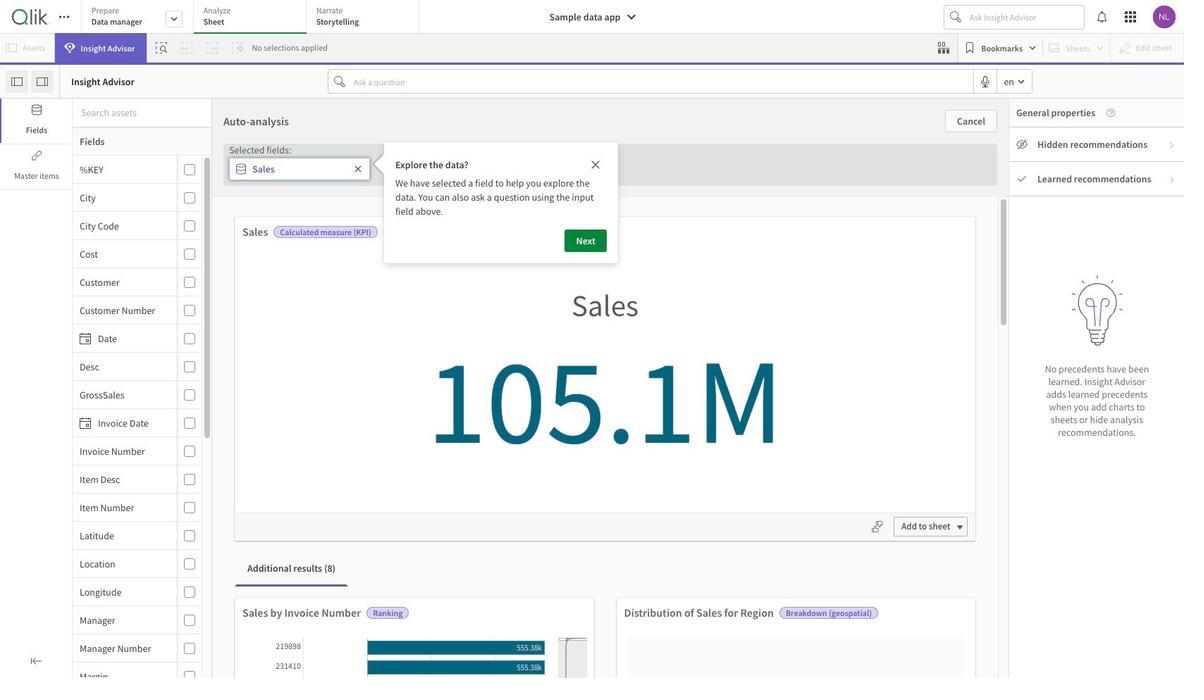 Task type: vqa. For each thing, say whether or not it's contained in the screenshot.
How do I load data into an app? Image
no



Task type: locate. For each thing, give the bounding box(es) containing it.
city menu item
[[73, 184, 202, 212]]

%key menu item
[[73, 156, 202, 184]]

invoice date menu item
[[73, 410, 202, 438]]

Ask a question text field
[[351, 70, 974, 93]]

latitude menu item
[[73, 522, 202, 551]]

application
[[0, 0, 1184, 679]]

city code menu item
[[73, 212, 202, 240]]

customer number menu item
[[73, 297, 202, 325]]

manager menu item
[[73, 607, 202, 635]]

hide properties image
[[37, 76, 48, 87]]

view disabled image
[[1016, 139, 1028, 150]]

tab list
[[81, 0, 424, 35]]

medium image
[[1016, 173, 1028, 185]]

selections tool image
[[938, 42, 950, 54]]

item number menu item
[[73, 494, 202, 522]]

grosssales menu item
[[73, 381, 202, 410]]

Search assets text field
[[73, 100, 212, 125]]

customer menu item
[[73, 269, 202, 297]]

hide assets image
[[11, 76, 23, 87]]

menu
[[73, 156, 212, 679]]



Task type: describe. For each thing, give the bounding box(es) containing it.
edit image
[[739, 436, 756, 448]]

location menu item
[[73, 551, 202, 579]]

desc menu item
[[73, 353, 202, 381]]

margin menu item
[[73, 663, 202, 679]]

help image
[[1096, 109, 1115, 117]]

Ask Insight Advisor text field
[[967, 6, 1084, 28]]

longitude menu item
[[73, 579, 202, 607]]

cost menu item
[[73, 240, 202, 269]]

results tabs tab list
[[236, 553, 347, 586]]

manager number menu item
[[73, 635, 202, 663]]

date menu item
[[73, 325, 202, 353]]

item desc menu item
[[73, 466, 202, 494]]

invoice number menu item
[[73, 438, 202, 466]]

deselect field image
[[354, 165, 362, 173]]



